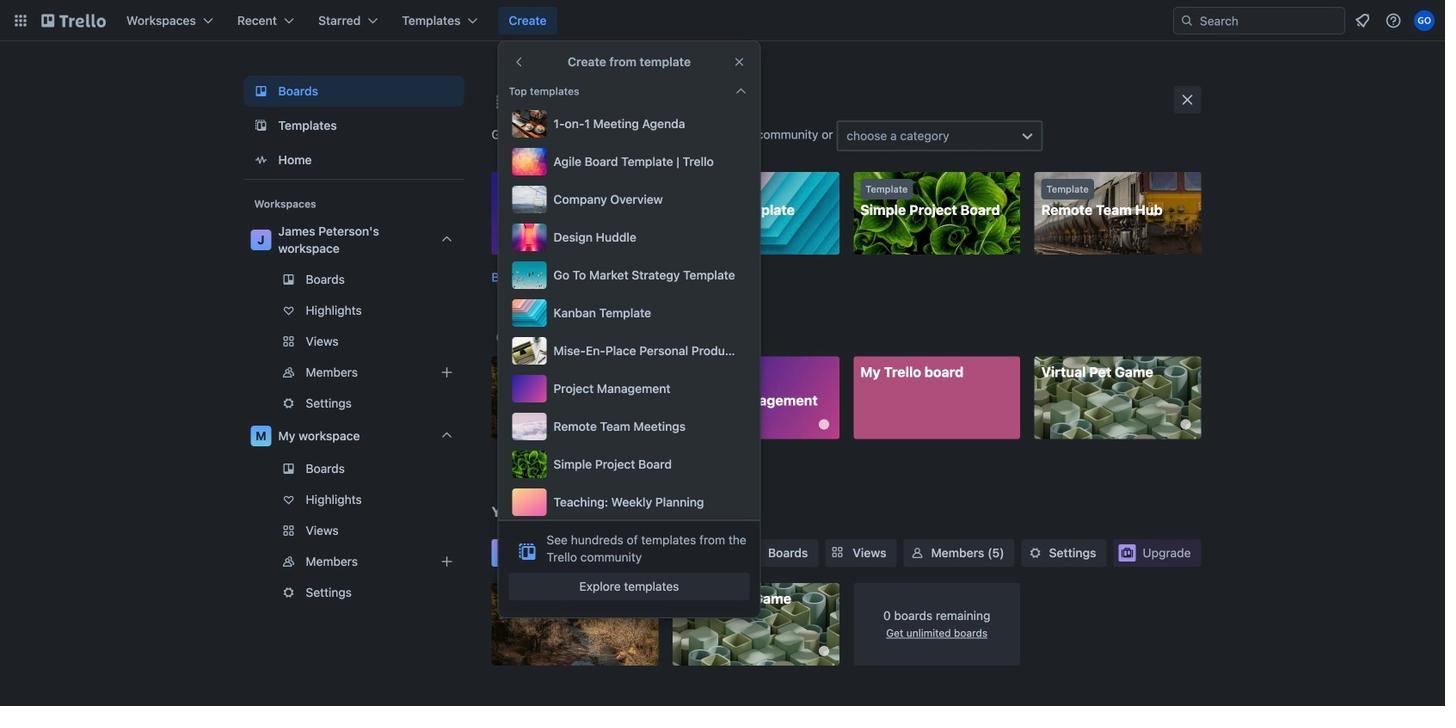 Task type: locate. For each thing, give the bounding box(es) containing it.
close popover image
[[733, 55, 747, 69]]

template board image
[[251, 115, 272, 136]]

sm image
[[746, 545, 763, 562], [1027, 545, 1044, 562]]

add image
[[437, 552, 457, 572]]

add image
[[437, 362, 457, 383]]

gary orlando (garyorlando) image
[[1415, 10, 1435, 31]]

1 horizontal spatial there is new activity on this board. image
[[1181, 420, 1191, 430]]

0 horizontal spatial sm image
[[746, 545, 763, 562]]

there is new activity on this board. image
[[1181, 420, 1191, 430], [819, 646, 829, 657]]

0 horizontal spatial there is new activity on this board. image
[[819, 646, 829, 657]]

collapse image
[[735, 84, 748, 98]]

Search field
[[1194, 8, 1345, 34]]

0 notifications image
[[1353, 10, 1373, 31]]

1 vertical spatial there is new activity on this board. image
[[819, 646, 829, 657]]

back to home image
[[41, 7, 106, 34]]

1 horizontal spatial sm image
[[1027, 545, 1044, 562]]

menu
[[509, 107, 750, 520]]

2 sm image from the left
[[1027, 545, 1044, 562]]

home image
[[251, 150, 272, 170]]

sm image
[[909, 545, 926, 562]]



Task type: describe. For each thing, give the bounding box(es) containing it.
search image
[[1181, 14, 1194, 28]]

1 sm image from the left
[[746, 545, 763, 562]]

primary element
[[0, 0, 1446, 41]]

board image
[[251, 81, 272, 102]]

open information menu image
[[1386, 12, 1403, 29]]

0 vertical spatial there is new activity on this board. image
[[1181, 420, 1191, 430]]

return to previous screen image
[[512, 55, 526, 69]]



Task type: vqa. For each thing, say whether or not it's contained in the screenshot.
the topmost There is new activity on this board. image
yes



